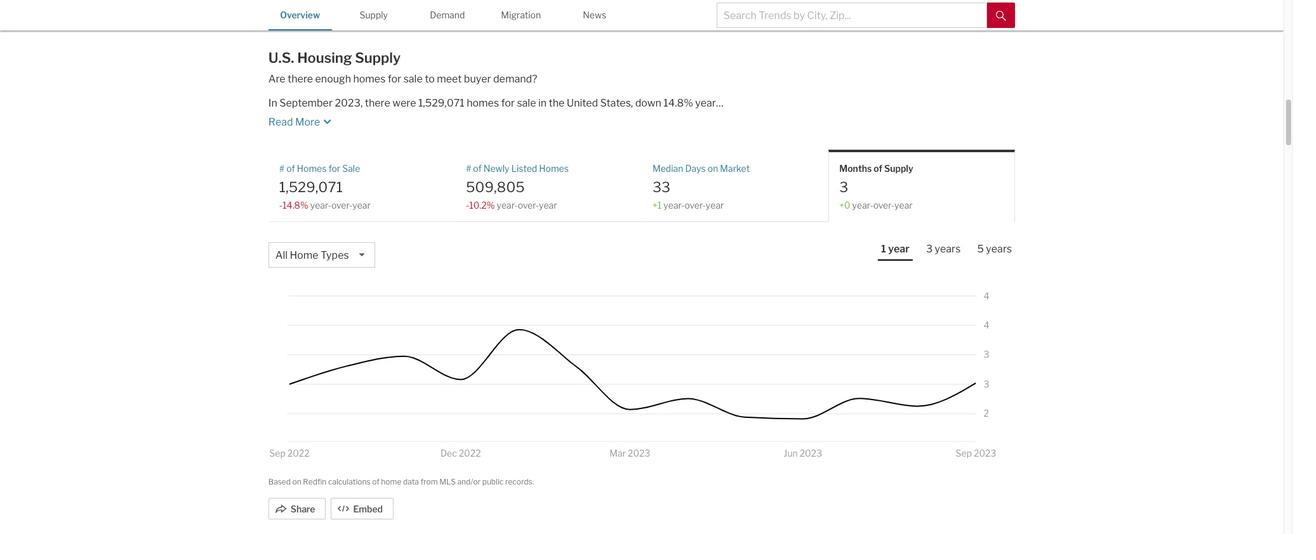 Task type: vqa. For each thing, say whether or not it's contained in the screenshot.
emails
no



Task type: locate. For each thing, give the bounding box(es) containing it.
1 vertical spatial on
[[292, 478, 302, 487]]

1 horizontal spatial 14.8%
[[664, 97, 693, 109]]

# for 509,805
[[466, 163, 471, 174]]

0 vertical spatial homes
[[353, 73, 386, 85]]

buyer
[[464, 73, 491, 85]]

over- down listed
[[518, 200, 539, 211]]

0 vertical spatial there
[[288, 73, 313, 85]]

market
[[720, 163, 750, 174]]

1 year- from the left
[[310, 200, 331, 211]]

supply inside "months of supply 3 +0 year-over-year"
[[885, 163, 914, 174]]

year inside button
[[889, 243, 910, 255]]

5 years button
[[974, 243, 1016, 260]]

records.
[[505, 478, 534, 487]]

0 vertical spatial for
[[388, 73, 401, 85]]

of inside # of newly listed homes 509,805 -10.2% year-over-year
[[473, 163, 482, 174]]

from
[[421, 478, 438, 487]]

are there enough homes for sale to meet buyer demand?
[[268, 73, 538, 85]]

year- right '+0'
[[853, 200, 874, 211]]

in september 2023, there were 1,529,071 homes for sale in the united states, down 14.8% year …
[[268, 97, 724, 109]]

1 horizontal spatial years
[[986, 243, 1012, 255]]

2 year- from the left
[[497, 200, 518, 211]]

there right are
[[288, 73, 313, 85]]

1 horizontal spatial homes
[[539, 163, 569, 174]]

14.8% right 'down'
[[664, 97, 693, 109]]

housing
[[297, 50, 352, 66]]

years
[[935, 243, 961, 255], [986, 243, 1012, 255]]

2 # from the left
[[466, 163, 471, 174]]

0 horizontal spatial for
[[329, 163, 340, 174]]

are
[[268, 73, 286, 85]]

4 year- from the left
[[853, 200, 874, 211]]

demand?
[[493, 73, 538, 85]]

year
[[696, 97, 716, 109], [353, 200, 371, 211], [539, 200, 557, 211], [706, 200, 724, 211], [895, 200, 913, 211], [889, 243, 910, 255]]

1,529,071 down meet
[[418, 97, 465, 109]]

homes up 2023, in the top of the page
[[353, 73, 386, 85]]

1,529,071 inside "# of homes for sale 1,529,071 -14.8% year-over-year"
[[279, 179, 343, 195]]

over- down the days
[[685, 200, 706, 211]]

1 vertical spatial 1,529,071
[[279, 179, 343, 195]]

homes down buyer
[[467, 97, 499, 109]]

year inside median days on market 33 +1 year-over-year
[[706, 200, 724, 211]]

year- inside "# of homes for sale 1,529,071 -14.8% year-over-year"
[[310, 200, 331, 211]]

over- down sale
[[331, 200, 353, 211]]

1 year button
[[878, 243, 913, 261]]

0 horizontal spatial sale
[[404, 73, 423, 85]]

over- right '+0'
[[874, 200, 895, 211]]

median
[[653, 163, 684, 174]]

0 horizontal spatial there
[[288, 73, 313, 85]]

0 vertical spatial sale
[[404, 73, 423, 85]]

1 years from the left
[[935, 243, 961, 255]]

- inside "# of homes for sale 1,529,071 -14.8% year-over-year"
[[279, 200, 283, 211]]

1 horizontal spatial 3
[[926, 243, 933, 255]]

year-
[[310, 200, 331, 211], [497, 200, 518, 211], [664, 200, 685, 211], [853, 200, 874, 211]]

there
[[288, 73, 313, 85], [365, 97, 390, 109]]

sale
[[404, 73, 423, 85], [517, 97, 536, 109]]

year- right +1
[[664, 200, 685, 211]]

1 vertical spatial for
[[501, 97, 515, 109]]

redfin
[[303, 478, 327, 487]]

down
[[635, 97, 662, 109]]

3 right 1 year
[[926, 243, 933, 255]]

1 vertical spatial supply
[[355, 50, 401, 66]]

year- up all home types
[[310, 200, 331, 211]]

0 horizontal spatial 14.8%
[[283, 200, 308, 211]]

1 horizontal spatial 1,529,071
[[418, 97, 465, 109]]

- inside # of newly listed homes 509,805 -10.2% year-over-year
[[466, 200, 469, 211]]

5
[[978, 243, 984, 255]]

1 homes from the left
[[297, 163, 327, 174]]

sale left to
[[404, 73, 423, 85]]

embed
[[353, 504, 383, 515]]

all
[[275, 250, 288, 262]]

- up all
[[279, 200, 283, 211]]

2 years from the left
[[986, 243, 1012, 255]]

1 vertical spatial sale
[[517, 97, 536, 109]]

2023,
[[335, 97, 363, 109]]

united
[[567, 97, 598, 109]]

over-
[[331, 200, 353, 211], [518, 200, 539, 211], [685, 200, 706, 211], [874, 200, 895, 211]]

homes
[[353, 73, 386, 85], [467, 97, 499, 109]]

0 horizontal spatial 3
[[840, 179, 849, 195]]

2 over- from the left
[[518, 200, 539, 211]]

0 horizontal spatial homes
[[353, 73, 386, 85]]

days
[[685, 163, 706, 174]]

0 vertical spatial 3
[[840, 179, 849, 195]]

0 horizontal spatial -
[[279, 200, 283, 211]]

4 over- from the left
[[874, 200, 895, 211]]

meet
[[437, 73, 462, 85]]

sale left the in
[[517, 97, 536, 109]]

on right the days
[[708, 163, 718, 174]]

0 horizontal spatial 1,529,071
[[279, 179, 343, 195]]

migration
[[501, 10, 541, 20]]

14.8%
[[664, 97, 693, 109], [283, 200, 308, 211]]

enough
[[315, 73, 351, 85]]

homes
[[297, 163, 327, 174], [539, 163, 569, 174]]

1 horizontal spatial #
[[466, 163, 471, 174]]

to
[[425, 73, 435, 85]]

homes right listed
[[539, 163, 569, 174]]

the
[[549, 97, 565, 109]]

year- inside median days on market 33 +1 year-over-year
[[664, 200, 685, 211]]

1,529,071 down sale
[[279, 179, 343, 195]]

# inside # of newly listed homes 509,805 -10.2% year-over-year
[[466, 163, 471, 174]]

news link
[[563, 0, 627, 29]]

months of supply 3 +0 year-over-year
[[840, 163, 914, 211]]

2 vertical spatial supply
[[885, 163, 914, 174]]

1 over- from the left
[[331, 200, 353, 211]]

of for 509,805
[[473, 163, 482, 174]]

on right based
[[292, 478, 302, 487]]

2 vertical spatial for
[[329, 163, 340, 174]]

for down "demand?" at the left of page
[[501, 97, 515, 109]]

1 vertical spatial homes
[[467, 97, 499, 109]]

2 homes from the left
[[539, 163, 569, 174]]

0 horizontal spatial on
[[292, 478, 302, 487]]

mls
[[440, 478, 456, 487]]

supply for months of supply 3 +0 year-over-year
[[885, 163, 914, 174]]

1 horizontal spatial on
[[708, 163, 718, 174]]

of for 3
[[874, 163, 883, 174]]

migration link
[[489, 0, 553, 29]]

states,
[[600, 97, 633, 109]]

months
[[840, 163, 872, 174]]

#
[[279, 163, 285, 174], [466, 163, 471, 174]]

for up were
[[388, 73, 401, 85]]

over- inside "months of supply 3 +0 year-over-year"
[[874, 200, 895, 211]]

listed
[[512, 163, 537, 174]]

0 horizontal spatial #
[[279, 163, 285, 174]]

# left newly
[[466, 163, 471, 174]]

1 vertical spatial 3
[[926, 243, 933, 255]]

1 horizontal spatial there
[[365, 97, 390, 109]]

# down read at the left
[[279, 163, 285, 174]]

- down 509,805
[[466, 200, 469, 211]]

0 horizontal spatial years
[[935, 243, 961, 255]]

of left home
[[372, 478, 380, 487]]

supply up u.s. housing supply
[[360, 10, 388, 20]]

read more
[[268, 116, 320, 128]]

1 vertical spatial 14.8%
[[283, 200, 308, 211]]

1 horizontal spatial sale
[[517, 97, 536, 109]]

3
[[840, 179, 849, 195], [926, 243, 933, 255]]

2 - from the left
[[466, 200, 469, 211]]

33
[[653, 179, 671, 195]]

- for 1,529,071
[[279, 200, 283, 211]]

# for 1,529,071
[[279, 163, 285, 174]]

of inside "months of supply 3 +0 year-over-year"
[[874, 163, 883, 174]]

demand
[[430, 10, 465, 20]]

0 horizontal spatial homes
[[297, 163, 327, 174]]

on inside median days on market 33 +1 year-over-year
[[708, 163, 718, 174]]

of down read more
[[287, 163, 295, 174]]

# inside "# of homes for sale 1,529,071 -14.8% year-over-year"
[[279, 163, 285, 174]]

0 vertical spatial on
[[708, 163, 718, 174]]

supply right months
[[885, 163, 914, 174]]

there left were
[[365, 97, 390, 109]]

year- down 509,805
[[497, 200, 518, 211]]

3 inside button
[[926, 243, 933, 255]]

homes left sale
[[297, 163, 327, 174]]

year inside # of newly listed homes 509,805 -10.2% year-over-year
[[539, 200, 557, 211]]

demand link
[[416, 0, 479, 29]]

years right '5'
[[986, 243, 1012, 255]]

were
[[393, 97, 416, 109]]

for
[[388, 73, 401, 85], [501, 97, 515, 109], [329, 163, 340, 174]]

14.8% up home
[[283, 200, 308, 211]]

supply
[[360, 10, 388, 20], [355, 50, 401, 66], [885, 163, 914, 174]]

share
[[291, 504, 315, 515]]

supply up are there enough homes for sale to meet buyer demand?
[[355, 50, 401, 66]]

years inside button
[[935, 243, 961, 255]]

year- inside # of newly listed homes 509,805 -10.2% year-over-year
[[497, 200, 518, 211]]

1 # from the left
[[279, 163, 285, 174]]

of left newly
[[473, 163, 482, 174]]

3 up '+0'
[[840, 179, 849, 195]]

u.s. housing supply
[[268, 50, 401, 66]]

1,529,071
[[418, 97, 465, 109], [279, 179, 343, 195]]

years inside "button"
[[986, 243, 1012, 255]]

1
[[881, 243, 886, 255]]

years left '5'
[[935, 243, 961, 255]]

3 year- from the left
[[664, 200, 685, 211]]

1 - from the left
[[279, 200, 283, 211]]

3 years
[[926, 243, 961, 255]]

on
[[708, 163, 718, 174], [292, 478, 302, 487]]

…
[[716, 97, 724, 109]]

over- inside "# of homes for sale 1,529,071 -14.8% year-over-year"
[[331, 200, 353, 211]]

+0
[[840, 200, 851, 211]]

of right months
[[874, 163, 883, 174]]

509,805
[[466, 179, 525, 195]]

1 horizontal spatial -
[[466, 200, 469, 211]]

3 over- from the left
[[685, 200, 706, 211]]

0 vertical spatial 1,529,071
[[418, 97, 465, 109]]

year inside "months of supply 3 +0 year-over-year"
[[895, 200, 913, 211]]

sale
[[342, 163, 360, 174]]

based
[[268, 478, 291, 487]]

of inside "# of homes for sale 1,529,071 -14.8% year-over-year"
[[287, 163, 295, 174]]

homes inside "# of homes for sale 1,529,071 -14.8% year-over-year"
[[297, 163, 327, 174]]

-
[[279, 200, 283, 211], [466, 200, 469, 211]]

1,529,071 for homes
[[418, 97, 465, 109]]

of
[[287, 163, 295, 174], [473, 163, 482, 174], [874, 163, 883, 174], [372, 478, 380, 487]]

read more link
[[268, 111, 791, 130]]

for left sale
[[329, 163, 340, 174]]

10.2%
[[469, 200, 495, 211]]



Task type: describe. For each thing, give the bounding box(es) containing it.
5 years
[[978, 243, 1012, 255]]

september
[[280, 97, 333, 109]]

1 vertical spatial there
[[365, 97, 390, 109]]

homes inside # of newly listed homes 509,805 -10.2% year-over-year
[[539, 163, 569, 174]]

news
[[583, 10, 607, 20]]

0 vertical spatial 14.8%
[[664, 97, 693, 109]]

3 inside "months of supply 3 +0 year-over-year"
[[840, 179, 849, 195]]

- for 509,805
[[466, 200, 469, 211]]

submit search image
[[997, 11, 1007, 21]]

calculations
[[328, 478, 371, 487]]

u.s.
[[268, 50, 294, 66]]

embed button
[[331, 498, 394, 520]]

3 years button
[[923, 243, 964, 260]]

overview link
[[268, 0, 332, 29]]

newly
[[484, 163, 510, 174]]

of for 1,529,071
[[287, 163, 295, 174]]

more
[[295, 116, 320, 128]]

1 horizontal spatial for
[[388, 73, 401, 85]]

over- inside # of newly listed homes 509,805 -10.2% year-over-year
[[518, 200, 539, 211]]

public
[[482, 478, 504, 487]]

supply link
[[342, 0, 406, 29]]

based on redfin calculations of home data from mls and/or public records.
[[268, 478, 534, 487]]

in
[[268, 97, 277, 109]]

years for 5 years
[[986, 243, 1012, 255]]

Search Trends by City, Zip... search field
[[717, 3, 988, 28]]

year- inside "months of supply 3 +0 year-over-year"
[[853, 200, 874, 211]]

data
[[403, 478, 419, 487]]

14.8% inside "# of homes for sale 1,529,071 -14.8% year-over-year"
[[283, 200, 308, 211]]

in
[[538, 97, 547, 109]]

# of newly listed homes 509,805 -10.2% year-over-year
[[466, 163, 569, 211]]

types
[[321, 250, 349, 262]]

and/or
[[458, 478, 481, 487]]

for inside "# of homes for sale 1,529,071 -14.8% year-over-year"
[[329, 163, 340, 174]]

over- inside median days on market 33 +1 year-over-year
[[685, 200, 706, 211]]

share button
[[268, 498, 326, 520]]

0 vertical spatial supply
[[360, 10, 388, 20]]

all home types
[[275, 250, 349, 262]]

year inside "# of homes for sale 1,529,071 -14.8% year-over-year"
[[353, 200, 371, 211]]

median days on market 33 +1 year-over-year
[[653, 163, 750, 211]]

1 horizontal spatial homes
[[467, 97, 499, 109]]

+1
[[653, 200, 662, 211]]

1,529,071 for -
[[279, 179, 343, 195]]

# of homes for sale 1,529,071 -14.8% year-over-year
[[279, 163, 371, 211]]

years for 3 years
[[935, 243, 961, 255]]

1 year
[[881, 243, 910, 255]]

2 horizontal spatial for
[[501, 97, 515, 109]]

home
[[381, 478, 402, 487]]

overview
[[280, 10, 320, 20]]

home
[[290, 250, 319, 262]]

supply for u.s. housing supply
[[355, 50, 401, 66]]

read
[[268, 116, 293, 128]]



